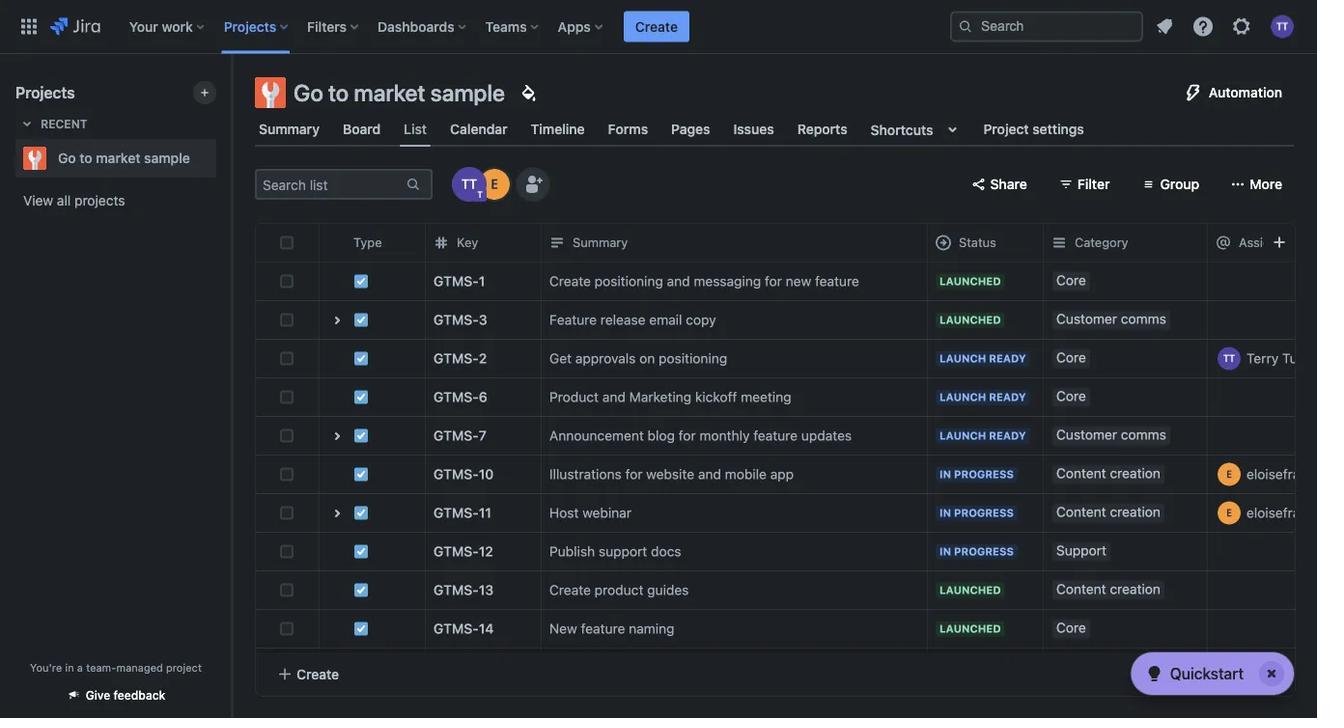 Task type: vqa. For each thing, say whether or not it's contained in the screenshot.


Task type: describe. For each thing, give the bounding box(es) containing it.
calendar
[[450, 121, 508, 137]]

task image for gtms-12
[[354, 544, 369, 560]]

work
[[162, 18, 193, 34]]

a
[[77, 662, 83, 674]]

summary inside row
[[573, 235, 628, 250]]

collapse recent projects image
[[15, 112, 39, 135]]

recent
[[41, 117, 87, 130]]

2 vertical spatial and
[[698, 467, 721, 482]]

new
[[550, 621, 577, 637]]

team-
[[86, 662, 116, 674]]

shortcuts button
[[867, 112, 968, 147]]

publish support docs
[[550, 544, 681, 560]]

1 ready from the top
[[989, 353, 1026, 365]]

notifications image
[[1153, 15, 1176, 38]]

search image
[[958, 19, 974, 34]]

summary link
[[255, 112, 324, 147]]

email
[[649, 312, 682, 328]]

go to market sample link
[[15, 139, 209, 178]]

10 row from the top
[[256, 571, 1317, 610]]

category
[[1075, 235, 1129, 250]]

gtms-12
[[434, 544, 493, 560]]

automation button
[[1170, 77, 1294, 108]]

set background color image
[[517, 81, 540, 104]]

reports
[[798, 121, 848, 137]]

naming
[[629, 621, 675, 637]]

2 progress from the top
[[954, 507, 1014, 520]]

support
[[1057, 543, 1107, 559]]

content creation for website
[[1057, 466, 1161, 481]]

new
[[786, 273, 812, 289]]

3
[[479, 312, 487, 328]]

new feature naming
[[550, 621, 675, 637]]

terry
[[1247, 351, 1279, 367]]

gtms- for 1
[[434, 273, 479, 289]]

customer for feature release email copy
[[1057, 311, 1118, 327]]

teams button
[[480, 11, 546, 42]]

open image for gtms-11
[[326, 502, 349, 525]]

4 row from the top
[[256, 339, 1317, 379]]

issues link
[[730, 112, 778, 147]]

comms for announcement blog for monthly feature updates
[[1121, 427, 1167, 443]]

progress for docs
[[954, 546, 1014, 558]]

5 row from the top
[[256, 378, 1317, 417]]

eloisefranci for host webinar
[[1247, 505, 1317, 521]]

0 vertical spatial and
[[667, 273, 690, 289]]

in for website
[[940, 468, 951, 481]]

teams
[[485, 18, 527, 34]]

3 task image from the top
[[354, 428, 369, 444]]

gtms-3 link
[[434, 311, 487, 330]]

gtms-11
[[434, 505, 492, 521]]

kickoff
[[695, 389, 737, 405]]

eloisefrancis23 image
[[479, 169, 510, 200]]

task image for gtms-14
[[354, 622, 369, 637]]

updates
[[802, 428, 852, 444]]

apps
[[558, 18, 591, 34]]

Search list text field
[[257, 171, 404, 198]]

row containing support
[[256, 532, 1317, 572]]

docs
[[651, 544, 681, 560]]

board link
[[339, 112, 385, 147]]

timeline link
[[527, 112, 589, 147]]

row containing type
[[256, 223, 1317, 263]]

10
[[479, 467, 494, 482]]

customer comms for announcement blog for monthly feature updates
[[1057, 427, 1167, 443]]

filter
[[1078, 176, 1110, 192]]

6
[[479, 389, 488, 405]]

launch for meeting
[[940, 391, 987, 404]]

quickstart
[[1170, 665, 1244, 683]]

copy
[[686, 312, 716, 328]]

project settings
[[984, 121, 1084, 137]]

gtms- for 6
[[434, 389, 479, 405]]

type
[[354, 235, 382, 250]]

webinar
[[583, 505, 632, 521]]

managed
[[116, 662, 163, 674]]

1 vertical spatial and
[[603, 389, 626, 405]]

feature
[[550, 312, 597, 328]]

2 content from the top
[[1057, 504, 1107, 520]]

core for messaging
[[1057, 272, 1086, 288]]

view all projects link
[[15, 184, 216, 218]]

create project image
[[197, 85, 212, 100]]

automation
[[1209, 85, 1283, 100]]

create product guides
[[550, 582, 689, 598]]

key
[[457, 235, 478, 250]]

content creation for guides
[[1057, 581, 1161, 597]]

in progress for website
[[940, 468, 1014, 481]]

0 vertical spatial go to market sample
[[294, 79, 505, 106]]

4 task image from the top
[[354, 506, 369, 521]]

forms
[[608, 121, 648, 137]]

ready for meeting
[[989, 391, 1026, 404]]

gtms-7 link
[[434, 426, 487, 446]]

dismiss quickstart image
[[1257, 659, 1288, 690]]

creation for guides
[[1110, 581, 1161, 597]]

gtms- for 10
[[434, 467, 479, 482]]

dashboards
[[378, 18, 455, 34]]

marketing
[[629, 389, 692, 405]]

open image for gtms-3
[[326, 309, 349, 332]]

gtms-2
[[434, 351, 487, 367]]

pages
[[671, 121, 710, 137]]

calendar link
[[446, 112, 512, 147]]

task image for gtms-10
[[354, 467, 369, 482]]

launch ready for meeting
[[940, 391, 1026, 404]]

create inside the 'primary' element
[[635, 18, 678, 34]]

comms for feature release email copy
[[1121, 311, 1167, 327]]

release
[[601, 312, 646, 328]]

content for website
[[1057, 466, 1107, 481]]

gtms- for 2
[[434, 351, 479, 367]]

6 row from the top
[[256, 416, 1317, 456]]

table containing core
[[256, 223, 1317, 719]]

gtms- for 13
[[434, 582, 479, 598]]

gtms- for 3
[[434, 312, 479, 328]]

appswitcher icon image
[[17, 15, 41, 38]]

gtms-14
[[434, 621, 494, 637]]

2
[[479, 351, 487, 367]]

2 vertical spatial for
[[625, 467, 643, 482]]

gtms-13
[[434, 582, 494, 598]]

0 horizontal spatial projects
[[15, 84, 75, 102]]

gtms- for 12
[[434, 544, 479, 560]]

gtms-12 link
[[434, 542, 493, 562]]

on
[[640, 351, 655, 367]]

launched for create positioning and messaging for new feature
[[940, 275, 1001, 288]]

in for docs
[[940, 546, 951, 558]]

progress for website
[[954, 468, 1014, 481]]

your work
[[129, 18, 193, 34]]

share button
[[960, 169, 1039, 200]]

1 vertical spatial for
[[679, 428, 696, 444]]

content for guides
[[1057, 581, 1107, 597]]

illustrations
[[550, 467, 622, 482]]

sidebar navigation image
[[211, 77, 253, 116]]

task image for gtms-2
[[354, 351, 369, 367]]

Search field
[[950, 11, 1144, 42]]

7
[[479, 428, 487, 444]]

settings image
[[1231, 15, 1254, 38]]

1 launch from the top
[[940, 353, 987, 365]]

group button
[[1130, 169, 1211, 200]]

get approvals on positioning
[[550, 351, 727, 367]]

0 horizontal spatial feature
[[581, 621, 625, 637]]

mobile
[[725, 467, 767, 482]]

gtms- for 14
[[434, 621, 479, 637]]

2 content creation from the top
[[1057, 504, 1161, 520]]

11 row from the top
[[256, 609, 1317, 649]]

you're
[[30, 662, 62, 674]]

ready for feature
[[989, 430, 1026, 442]]

2 creation from the top
[[1110, 504, 1161, 520]]

board
[[343, 121, 381, 137]]

12 row from the top
[[256, 648, 1317, 688]]

projects button
[[218, 11, 296, 42]]

creation for website
[[1110, 466, 1161, 481]]

guides
[[647, 582, 689, 598]]



Task type: locate. For each thing, give the bounding box(es) containing it.
0 vertical spatial progress
[[954, 468, 1014, 481]]

1 vertical spatial feature
[[754, 428, 798, 444]]

projects inside dropdown button
[[224, 18, 276, 34]]

1 core from the top
[[1057, 272, 1086, 288]]

project
[[984, 121, 1029, 137]]

0 vertical spatial go
[[294, 79, 323, 106]]

tab list containing list
[[243, 112, 1306, 147]]

feedback
[[114, 689, 165, 703]]

0 horizontal spatial and
[[603, 389, 626, 405]]

task image
[[354, 351, 369, 367], [354, 390, 369, 405], [354, 428, 369, 444], [354, 544, 369, 560]]

publish
[[550, 544, 595, 560]]

1 vertical spatial eloisefranci
[[1247, 505, 1317, 521]]

eloisefranci for illustrations for website and mobile app
[[1247, 467, 1317, 482]]

1 eloisefranci from the top
[[1247, 467, 1317, 482]]

feature release email copy
[[550, 312, 716, 328]]

feature right the new
[[815, 273, 859, 289]]

customer for announcement blog for monthly feature updates
[[1057, 427, 1118, 443]]

host webinar
[[550, 505, 632, 521]]

1 content creation from the top
[[1057, 466, 1161, 481]]

1 horizontal spatial projects
[[224, 18, 276, 34]]

product
[[595, 582, 644, 598]]

0 horizontal spatial summary
[[259, 121, 320, 137]]

1 vertical spatial go
[[58, 150, 76, 166]]

2 row from the top
[[256, 262, 1317, 301]]

4 task image from the top
[[354, 544, 369, 560]]

more
[[1250, 176, 1283, 192]]

2 core from the top
[[1057, 350, 1086, 366]]

2 comms from the top
[[1121, 427, 1167, 443]]

projects up sidebar navigation icon
[[224, 18, 276, 34]]

0 vertical spatial content
[[1057, 466, 1107, 481]]

meeting
[[741, 389, 792, 405]]

1 vertical spatial market
[[96, 150, 141, 166]]

2 horizontal spatial feature
[[815, 273, 859, 289]]

3 launch ready from the top
[[940, 430, 1026, 442]]

market inside the go to market sample link
[[96, 150, 141, 166]]

status
[[959, 235, 997, 250]]

3 row from the top
[[256, 300, 1317, 340]]

1 horizontal spatial go
[[294, 79, 323, 106]]

0 vertical spatial ready
[[989, 353, 1026, 365]]

gtms-1
[[434, 273, 485, 289]]

2 launched from the top
[[940, 314, 1001, 326]]

get
[[550, 351, 572, 367]]

and up email
[[667, 273, 690, 289]]

1 gtms- from the top
[[434, 273, 479, 289]]

gtms- down gtms-6 link
[[434, 428, 479, 444]]

12
[[479, 544, 493, 560]]

give feedback
[[86, 689, 165, 703]]

create positioning and messaging for new feature
[[550, 273, 859, 289]]

2 customer comms from the top
[[1057, 427, 1167, 443]]

give feedback button
[[55, 680, 177, 711]]

and left mobile
[[698, 467, 721, 482]]

gtms-10 link
[[434, 465, 494, 484]]

market
[[354, 79, 425, 106], [96, 150, 141, 166]]

1 task image from the top
[[354, 274, 369, 289]]

0 vertical spatial feature
[[815, 273, 859, 289]]

13
[[479, 582, 494, 598]]

customer comms for feature release email copy
[[1057, 311, 1167, 327]]

open image
[[326, 309, 349, 332], [326, 425, 349, 448], [326, 502, 349, 525]]

3 progress from the top
[[954, 546, 1014, 558]]

1 launch ready from the top
[[940, 353, 1026, 365]]

projects up collapse recent projects icon
[[15, 84, 75, 102]]

messaging
[[694, 273, 761, 289]]

announcement
[[550, 428, 644, 444]]

0 vertical spatial open image
[[326, 309, 349, 332]]

gtms-1 link
[[434, 272, 485, 291]]

5 task image from the top
[[354, 583, 369, 598]]

1 horizontal spatial go to market sample
[[294, 79, 505, 106]]

1 vertical spatial open image
[[326, 425, 349, 448]]

1 vertical spatial customer
[[1057, 427, 1118, 443]]

3 in from the top
[[940, 546, 951, 558]]

2 launch from the top
[[940, 391, 987, 404]]

open image for gtms-7
[[326, 425, 349, 448]]

go to market sample up view all projects link in the left top of the page
[[58, 150, 190, 166]]

1 vertical spatial create button
[[256, 653, 1295, 696]]

3 content creation from the top
[[1057, 581, 1161, 597]]

more button
[[1219, 169, 1294, 200]]

task image for gtms-1
[[354, 274, 369, 289]]

all
[[57, 193, 71, 209]]

1 creation from the top
[[1110, 466, 1161, 481]]

7 row from the top
[[256, 455, 1317, 495]]

1 vertical spatial customer comms
[[1057, 427, 1167, 443]]

summary up search list text field on the left top of the page
[[259, 121, 320, 137]]

1 horizontal spatial for
[[679, 428, 696, 444]]

creation
[[1110, 466, 1161, 481], [1110, 504, 1161, 520], [1110, 581, 1161, 597]]

gtms- for 7
[[434, 428, 479, 444]]

1 customer from the top
[[1057, 311, 1118, 327]]

project settings link
[[980, 112, 1088, 147]]

2 in from the top
[[940, 507, 951, 520]]

1 vertical spatial projects
[[15, 84, 75, 102]]

3 launched from the top
[[940, 584, 1001, 597]]

2 vertical spatial content creation
[[1057, 581, 1161, 597]]

for left the website
[[625, 467, 643, 482]]

2 customer from the top
[[1057, 427, 1118, 443]]

0 horizontal spatial for
[[625, 467, 643, 482]]

core for kickoff
[[1057, 388, 1086, 404]]

gtms- down gtms-10 link
[[434, 505, 479, 521]]

positioning up the feature release email copy
[[595, 273, 663, 289]]

gtms- down the gtms-3 link
[[434, 351, 479, 367]]

2 eloisefranci from the top
[[1247, 505, 1317, 521]]

1 open image from the top
[[326, 309, 349, 332]]

gtms- down the gtms-12 link
[[434, 582, 479, 598]]

host
[[550, 505, 579, 521]]

3 in progress from the top
[[940, 546, 1014, 558]]

task image
[[354, 274, 369, 289], [354, 312, 369, 328], [354, 467, 369, 482], [354, 506, 369, 521], [354, 583, 369, 598], [354, 622, 369, 637]]

turtle
[[1283, 351, 1317, 367]]

1
[[479, 273, 485, 289]]

reports link
[[794, 112, 852, 147]]

filters button
[[301, 11, 366, 42]]

0 vertical spatial positioning
[[595, 273, 663, 289]]

1 row from the top
[[256, 223, 1317, 263]]

1 vertical spatial launch
[[940, 391, 987, 404]]

5 gtms- from the top
[[434, 428, 479, 444]]

support
[[599, 544, 647, 560]]

0 horizontal spatial sample
[[144, 150, 190, 166]]

tab list
[[243, 112, 1306, 147]]

0 vertical spatial in progress
[[940, 468, 1014, 481]]

1 vertical spatial to
[[79, 150, 92, 166]]

list
[[404, 121, 427, 137]]

2 vertical spatial content
[[1057, 581, 1107, 597]]

projects
[[74, 193, 125, 209]]

go
[[294, 79, 323, 106], [58, 150, 76, 166]]

0 vertical spatial customer
[[1057, 311, 1118, 327]]

0 vertical spatial creation
[[1110, 466, 1161, 481]]

1 horizontal spatial market
[[354, 79, 425, 106]]

9 row from the top
[[256, 532, 1317, 572]]

comms
[[1121, 311, 1167, 327], [1121, 427, 1167, 443]]

timeline
[[531, 121, 585, 137]]

you're in a team-managed project
[[30, 662, 202, 674]]

0 vertical spatial eloisefranci
[[1247, 467, 1317, 482]]

jira image
[[50, 15, 100, 38], [50, 15, 100, 38]]

illustrations for website and mobile app
[[550, 467, 794, 482]]

and
[[667, 273, 690, 289], [603, 389, 626, 405], [698, 467, 721, 482]]

2 launch ready from the top
[[940, 391, 1026, 404]]

in
[[65, 662, 74, 674]]

0 vertical spatial in
[[940, 468, 951, 481]]

go up summary link
[[294, 79, 323, 106]]

gtms- up the gtms-3
[[434, 273, 479, 289]]

primary element
[[12, 0, 950, 54]]

2 vertical spatial progress
[[954, 546, 1014, 558]]

app
[[770, 467, 794, 482]]

1 vertical spatial positioning
[[659, 351, 727, 367]]

1 progress from the top
[[954, 468, 1014, 481]]

1 content from the top
[[1057, 466, 1107, 481]]

2 ready from the top
[[989, 391, 1026, 404]]

0 vertical spatial projects
[[224, 18, 276, 34]]

0 horizontal spatial go to market sample
[[58, 150, 190, 166]]

core
[[1057, 272, 1086, 288], [1057, 350, 1086, 366], [1057, 388, 1086, 404], [1057, 620, 1086, 636]]

2 vertical spatial launch ready
[[940, 430, 1026, 442]]

6 task image from the top
[[354, 622, 369, 637]]

in progress for docs
[[940, 546, 1014, 558]]

gtms- down gtms-2 link
[[434, 389, 479, 405]]

0 vertical spatial to
[[328, 79, 349, 106]]

go down recent
[[58, 150, 76, 166]]

automation image
[[1182, 81, 1205, 104]]

terry turtle image
[[454, 169, 485, 200]]

7 gtms- from the top
[[434, 505, 479, 521]]

project
[[166, 662, 202, 674]]

1 task image from the top
[[354, 351, 369, 367]]

row
[[256, 223, 1317, 263], [256, 262, 1317, 301], [256, 300, 1317, 340], [256, 339, 1317, 379], [256, 378, 1317, 417], [256, 416, 1317, 456], [256, 455, 1317, 495], [256, 494, 1317, 533], [256, 532, 1317, 572], [256, 571, 1317, 610], [256, 609, 1317, 649], [256, 648, 1317, 688]]

dashboards button
[[372, 11, 474, 42]]

3 gtms- from the top
[[434, 351, 479, 367]]

1 horizontal spatial and
[[667, 273, 690, 289]]

launch for feature
[[940, 430, 987, 442]]

1 horizontal spatial feature
[[754, 428, 798, 444]]

banner containing your work
[[0, 0, 1317, 54]]

0 horizontal spatial market
[[96, 150, 141, 166]]

feature up app
[[754, 428, 798, 444]]

gtms-6 link
[[434, 388, 488, 407]]

2 vertical spatial in progress
[[940, 546, 1014, 558]]

10 gtms- from the top
[[434, 621, 479, 637]]

summary up release
[[573, 235, 628, 250]]

2 vertical spatial ready
[[989, 430, 1026, 442]]

gtms- for 11
[[434, 505, 479, 521]]

core for positioning
[[1057, 350, 1086, 366]]

product
[[550, 389, 599, 405]]

0 horizontal spatial go
[[58, 150, 76, 166]]

2 in progress from the top
[[940, 507, 1014, 520]]

to down recent
[[79, 150, 92, 166]]

1 vertical spatial content creation
[[1057, 504, 1161, 520]]

2 task image from the top
[[354, 312, 369, 328]]

and down "approvals"
[[603, 389, 626, 405]]

4 core from the top
[[1057, 620, 1086, 636]]

9 gtms- from the top
[[434, 582, 479, 598]]

sample
[[431, 79, 505, 106], [144, 150, 190, 166]]

2 task image from the top
[[354, 390, 369, 405]]

launch ready for feature
[[940, 430, 1026, 442]]

0 vertical spatial sample
[[431, 79, 505, 106]]

website
[[646, 467, 695, 482]]

2 gtms- from the top
[[434, 312, 479, 328]]

2 vertical spatial open image
[[326, 502, 349, 525]]

content creation
[[1057, 466, 1161, 481], [1057, 504, 1161, 520], [1057, 581, 1161, 597]]

for right blog
[[679, 428, 696, 444]]

2 vertical spatial launch
[[940, 430, 987, 442]]

1 horizontal spatial summary
[[573, 235, 628, 250]]

launched for create product guides
[[940, 584, 1001, 597]]

help image
[[1192, 15, 1215, 38]]

sample left add to starred image
[[144, 150, 190, 166]]

1 vertical spatial content
[[1057, 504, 1107, 520]]

2 vertical spatial feature
[[581, 621, 625, 637]]

1 vertical spatial in
[[940, 507, 951, 520]]

add people image
[[522, 173, 545, 196]]

go to market sample up list
[[294, 79, 505, 106]]

cell
[[319, 301, 425, 339], [319, 417, 425, 455], [319, 495, 425, 532], [256, 649, 319, 687], [927, 649, 1043, 687], [1207, 649, 1317, 687]]

launched for new feature naming
[[940, 623, 1001, 636]]

gtms- down the gtms-7 'link' on the bottom left of the page
[[434, 467, 479, 482]]

gtms- inside 'link'
[[434, 428, 479, 444]]

share
[[990, 176, 1027, 192]]

gtms-14 link
[[434, 620, 494, 639]]

1 vertical spatial sample
[[144, 150, 190, 166]]

3 core from the top
[[1057, 388, 1086, 404]]

task image for gtms-6
[[354, 390, 369, 405]]

gtms-7
[[434, 428, 487, 444]]

feature right the "new" on the left bottom of page
[[581, 621, 625, 637]]

0 vertical spatial comms
[[1121, 311, 1167, 327]]

your
[[129, 18, 158, 34]]

gtms- down gtms-1 link
[[434, 312, 479, 328]]

1 vertical spatial progress
[[954, 507, 1014, 520]]

market up view all projects link in the left top of the page
[[96, 150, 141, 166]]

0 horizontal spatial to
[[79, 150, 92, 166]]

0 vertical spatial content creation
[[1057, 466, 1161, 481]]

8 gtms- from the top
[[434, 544, 479, 560]]

3 open image from the top
[[326, 502, 349, 525]]

1 horizontal spatial to
[[328, 79, 349, 106]]

summary inside summary link
[[259, 121, 320, 137]]

0 vertical spatial summary
[[259, 121, 320, 137]]

2 vertical spatial creation
[[1110, 581, 1161, 597]]

1 in from the top
[[940, 468, 951, 481]]

3 content from the top
[[1057, 581, 1107, 597]]

launch ready
[[940, 353, 1026, 365], [940, 391, 1026, 404], [940, 430, 1026, 442]]

11
[[479, 505, 492, 521]]

give
[[86, 689, 110, 703]]

4 launched from the top
[[940, 623, 1001, 636]]

add to starred image
[[211, 147, 234, 170]]

to up board
[[328, 79, 349, 106]]

issues
[[734, 121, 774, 137]]

0 vertical spatial customer comms
[[1057, 311, 1167, 327]]

4 gtms- from the top
[[434, 389, 479, 405]]

1 horizontal spatial sample
[[431, 79, 505, 106]]

1 customer comms from the top
[[1057, 311, 1167, 327]]

1 vertical spatial creation
[[1110, 504, 1161, 520]]

gtms- down gtms-11 link
[[434, 544, 479, 560]]

your profile and settings image
[[1271, 15, 1294, 38]]

0 vertical spatial market
[[354, 79, 425, 106]]

sample up calendar
[[431, 79, 505, 106]]

check image
[[1143, 663, 1166, 686]]

2 vertical spatial in
[[940, 546, 951, 558]]

button to open the fields dropdown. open the fields dropdown to add fields to list view or create a new field image
[[1268, 231, 1291, 254]]

for left the new
[[765, 273, 782, 289]]

6 gtms- from the top
[[434, 467, 479, 482]]

0 vertical spatial create button
[[624, 11, 690, 42]]

1 in progress from the top
[[940, 468, 1014, 481]]

positioning down copy
[[659, 351, 727, 367]]

gtms- down gtms-13 link
[[434, 621, 479, 637]]

1 launched from the top
[[940, 275, 1001, 288]]

1 vertical spatial in progress
[[940, 507, 1014, 520]]

approvals
[[576, 351, 636, 367]]

1 vertical spatial launch ready
[[940, 391, 1026, 404]]

1 vertical spatial summary
[[573, 235, 628, 250]]

apps button
[[552, 11, 610, 42]]

2 horizontal spatial and
[[698, 467, 721, 482]]

0 vertical spatial launch
[[940, 353, 987, 365]]

14
[[479, 621, 494, 637]]

view
[[23, 193, 53, 209]]

banner
[[0, 0, 1317, 54]]

3 creation from the top
[[1110, 581, 1161, 597]]

create button inside the 'primary' element
[[624, 11, 690, 42]]

task image for gtms-13
[[354, 583, 369, 598]]

2 horizontal spatial for
[[765, 273, 782, 289]]

3 task image from the top
[[354, 467, 369, 482]]

customer
[[1057, 311, 1118, 327], [1057, 427, 1118, 443]]

pages link
[[668, 112, 714, 147]]

3 ready from the top
[[989, 430, 1026, 442]]

gtms-6
[[434, 389, 488, 405]]

1 vertical spatial go to market sample
[[58, 150, 190, 166]]

3 launch from the top
[[940, 430, 987, 442]]

0 vertical spatial launch ready
[[940, 353, 1026, 365]]

customer comms
[[1057, 311, 1167, 327], [1057, 427, 1167, 443]]

0 vertical spatial for
[[765, 273, 782, 289]]

1 comms from the top
[[1121, 311, 1167, 327]]

filter button
[[1047, 169, 1122, 200]]

1 vertical spatial comms
[[1121, 427, 1167, 443]]

market up list
[[354, 79, 425, 106]]

go to market sample
[[294, 79, 505, 106], [58, 150, 190, 166]]

quickstart button
[[1132, 653, 1294, 695]]

shortcuts
[[871, 121, 933, 137]]

2 open image from the top
[[326, 425, 349, 448]]

assignee
[[1239, 235, 1292, 250]]

1 vertical spatial ready
[[989, 391, 1026, 404]]

8 row from the top
[[256, 494, 1317, 533]]

launch
[[940, 353, 987, 365], [940, 391, 987, 404], [940, 430, 987, 442]]

launched for feature release email copy
[[940, 314, 1001, 326]]

table
[[256, 223, 1317, 719]]



